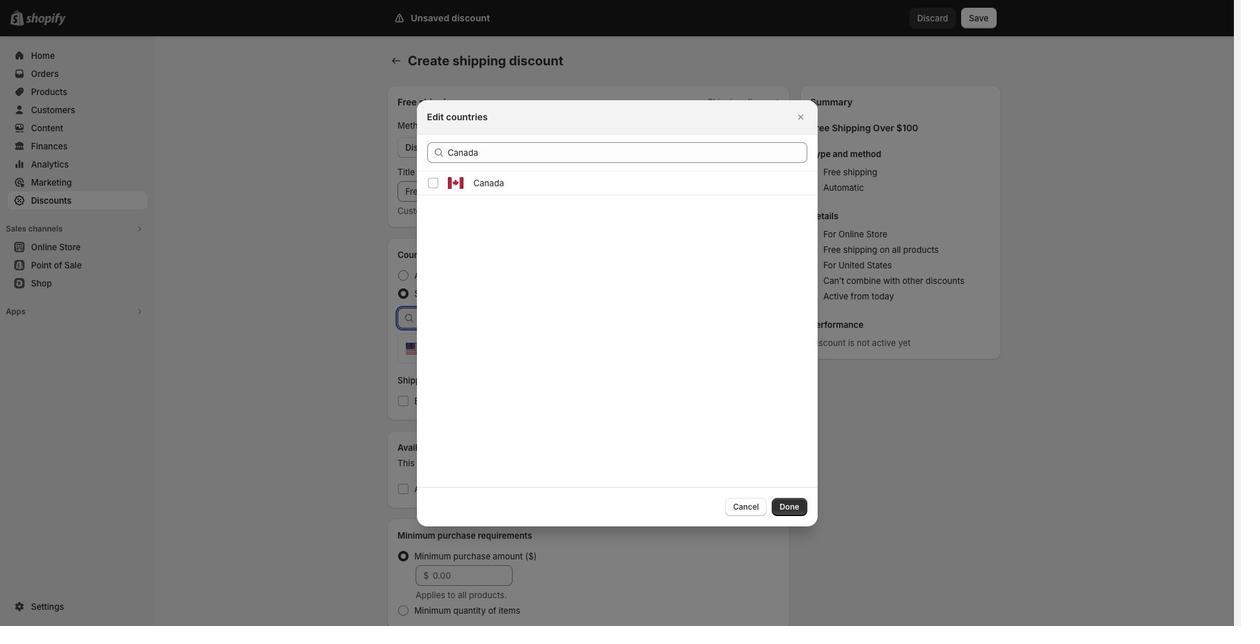 Task type: vqa. For each thing, say whether or not it's contained in the screenshot.
the "Shopify" image at left
yes



Task type: locate. For each thing, give the bounding box(es) containing it.
shopify image
[[26, 13, 66, 26]]

dialog
[[0, 100, 1235, 526]]

Search countries text field
[[448, 142, 808, 163]]



